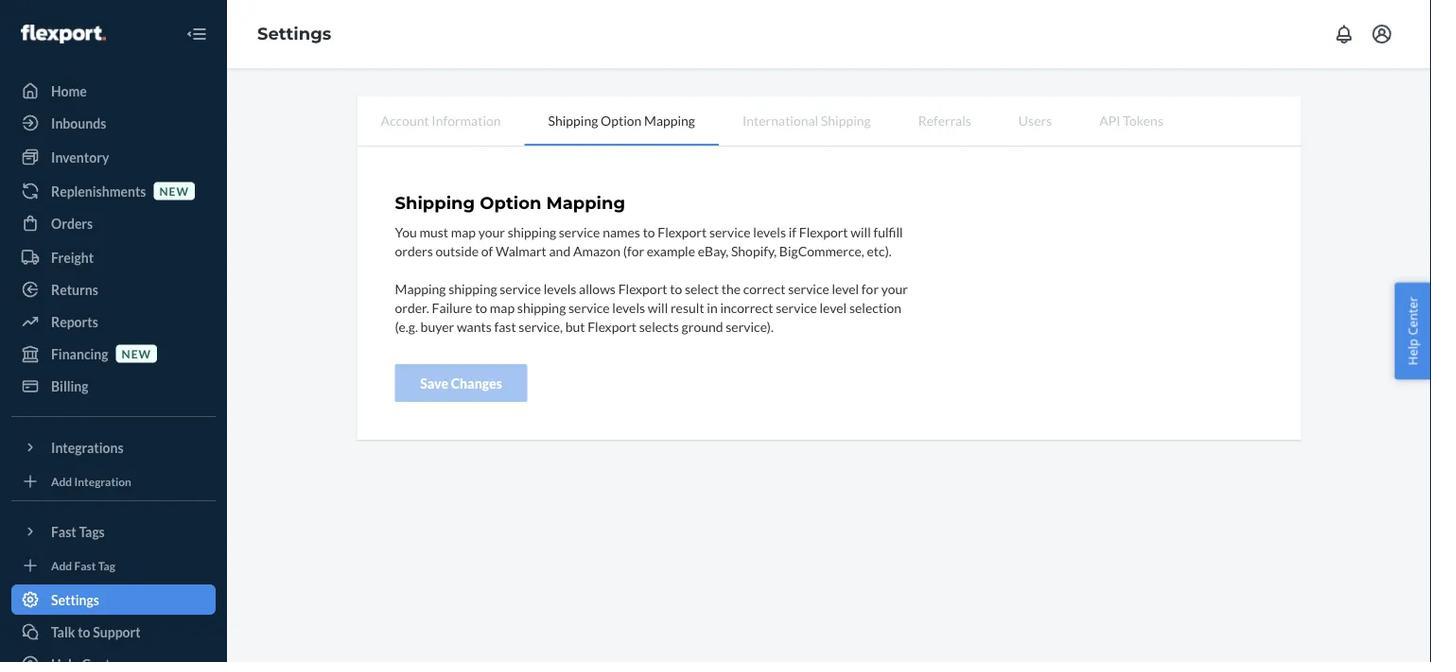 Task type: locate. For each thing, give the bounding box(es) containing it.
you
[[395, 224, 417, 240]]

mapping inside tab
[[644, 112, 695, 128]]

add fast tag link
[[11, 554, 216, 577]]

talk
[[51, 624, 75, 640]]

your up of
[[478, 224, 505, 240]]

1 horizontal spatial your
[[881, 280, 908, 296]]

0 vertical spatial will
[[851, 224, 871, 240]]

1 vertical spatial level
[[820, 299, 847, 315]]

new down reports link
[[122, 347, 151, 360]]

add down fast tags
[[51, 558, 72, 572]]

levels up 'selects' at the left of page
[[612, 299, 645, 315]]

add fast tag
[[51, 558, 115, 572]]

fulfill
[[873, 224, 903, 240]]

1 horizontal spatial settings
[[257, 23, 331, 44]]

tab list containing account information
[[357, 96, 1301, 147]]

service down correct
[[776, 299, 817, 315]]

home link
[[11, 76, 216, 106]]

0 vertical spatial level
[[832, 280, 859, 296]]

0 horizontal spatial levels
[[544, 280, 576, 296]]

1 horizontal spatial map
[[490, 299, 515, 315]]

walmart
[[496, 242, 547, 259]]

0 vertical spatial fast
[[51, 524, 76, 540]]

tab list
[[357, 96, 1301, 147]]

names
[[603, 224, 640, 240]]

1 add from the top
[[51, 474, 72, 488]]

0 horizontal spatial will
[[648, 299, 668, 315]]

0 horizontal spatial mapping
[[395, 280, 446, 296]]

1 vertical spatial will
[[648, 299, 668, 315]]

flexport right but at the left
[[588, 318, 637, 334]]

level
[[832, 280, 859, 296], [820, 299, 847, 315]]

1 vertical spatial settings link
[[11, 585, 216, 615]]

0 horizontal spatial option
[[480, 192, 541, 213]]

0 horizontal spatial settings
[[51, 592, 99, 608]]

failure
[[432, 299, 472, 315]]

add
[[51, 474, 72, 488], [51, 558, 72, 572]]

shipping inside you must map your shipping service names to flexport service levels if flexport will fulfill orders outside of walmart and amazon (for example ebay, shopify, bigcommerce, etc).
[[508, 224, 556, 240]]

etc).
[[867, 242, 892, 259]]

1 horizontal spatial shipping
[[548, 112, 598, 128]]

to up (for
[[643, 224, 655, 240]]

reports link
[[11, 306, 216, 337]]

0 vertical spatial settings link
[[257, 23, 331, 44]]

map inside mapping shipping service levels allows flexport to select the correct service level for your order.                 failure to map shipping service levels will result in incorrect service level selection (e.g. buyer wants fast service, but flexport selects ground service).
[[490, 299, 515, 315]]

inbounds
[[51, 115, 106, 131]]

1 vertical spatial levels
[[544, 280, 576, 296]]

level left selection
[[820, 299, 847, 315]]

account information tab
[[357, 96, 525, 144]]

for
[[862, 280, 879, 296]]

close navigation image
[[185, 23, 208, 45]]

0 vertical spatial shipping option mapping
[[548, 112, 695, 128]]

settings link
[[257, 23, 331, 44], [11, 585, 216, 615]]

1 vertical spatial new
[[122, 347, 151, 360]]

mapping
[[644, 112, 695, 128], [546, 192, 625, 213], [395, 280, 446, 296]]

0 vertical spatial new
[[159, 184, 189, 198]]

allows
[[579, 280, 616, 296]]

your right for
[[881, 280, 908, 296]]

fast
[[51, 524, 76, 540], [74, 558, 96, 572]]

settings
[[257, 23, 331, 44], [51, 592, 99, 608]]

0 vertical spatial shipping
[[508, 224, 556, 240]]

save changes button
[[395, 364, 527, 402]]

0 horizontal spatial map
[[451, 224, 476, 240]]

new up orders link
[[159, 184, 189, 198]]

2 horizontal spatial levels
[[753, 224, 786, 240]]

service down bigcommerce,
[[788, 280, 829, 296]]

0 horizontal spatial new
[[122, 347, 151, 360]]

shipping up 'service,'
[[517, 299, 566, 315]]

map inside you must map your shipping service names to flexport service levels if flexport will fulfill orders outside of walmart and amazon (for example ebay, shopify, bigcommerce, etc).
[[451, 224, 476, 240]]

levels left if
[[753, 224, 786, 240]]

0 vertical spatial map
[[451, 224, 476, 240]]

to up result
[[670, 280, 682, 296]]

levels left 'allows' at the top left of page
[[544, 280, 576, 296]]

incorrect
[[720, 299, 773, 315]]

0 vertical spatial your
[[478, 224, 505, 240]]

users
[[1019, 112, 1052, 128]]

0 horizontal spatial your
[[478, 224, 505, 240]]

api
[[1099, 112, 1120, 128]]

fast left tag
[[74, 558, 96, 572]]

flexport down (for
[[618, 280, 667, 296]]

1 horizontal spatial levels
[[612, 299, 645, 315]]

1 vertical spatial add
[[51, 558, 72, 572]]

add integration
[[51, 474, 131, 488]]

to
[[643, 224, 655, 240], [670, 280, 682, 296], [475, 299, 487, 315], [78, 624, 90, 640]]

fast tags button
[[11, 516, 216, 547]]

will
[[851, 224, 871, 240], [648, 299, 668, 315]]

information
[[432, 112, 501, 128]]

to up wants
[[475, 299, 487, 315]]

will inside mapping shipping service levels allows flexport to select the correct service level for your order.                 failure to map shipping service levels will result in incorrect service level selection (e.g. buyer wants fast service, but flexport selects ground service).
[[648, 299, 668, 315]]

levels
[[753, 224, 786, 240], [544, 280, 576, 296], [612, 299, 645, 315]]

new for financing
[[122, 347, 151, 360]]

users tab
[[995, 96, 1076, 144]]

1 horizontal spatial mapping
[[546, 192, 625, 213]]

referrals
[[918, 112, 971, 128]]

2 add from the top
[[51, 558, 72, 572]]

shipping option mapping tab
[[525, 96, 719, 146]]

0 vertical spatial mapping
[[644, 112, 695, 128]]

selection
[[849, 299, 902, 315]]

amazon
[[573, 242, 621, 259]]

fast
[[494, 318, 516, 334]]

your
[[478, 224, 505, 240], [881, 280, 908, 296]]

0 vertical spatial levels
[[753, 224, 786, 240]]

shipping up failure
[[448, 280, 497, 296]]

shipping
[[508, 224, 556, 240], [448, 280, 497, 296], [517, 299, 566, 315]]

center
[[1404, 297, 1421, 335]]

1 vertical spatial shipping option mapping
[[395, 192, 625, 213]]

flexport up example
[[658, 224, 707, 240]]

1 horizontal spatial option
[[601, 112, 642, 128]]

0 horizontal spatial settings link
[[11, 585, 216, 615]]

add integration link
[[11, 470, 216, 493]]

will up 'selects' at the left of page
[[648, 299, 668, 315]]

but
[[565, 318, 585, 334]]

add left 'integration'
[[51, 474, 72, 488]]

new for replenishments
[[159, 184, 189, 198]]

1 vertical spatial your
[[881, 280, 908, 296]]

2 vertical spatial mapping
[[395, 280, 446, 296]]

talk to support button
[[11, 617, 216, 647]]

1 horizontal spatial will
[[851, 224, 871, 240]]

1 vertical spatial fast
[[74, 558, 96, 572]]

save
[[420, 375, 448, 391]]

1 vertical spatial option
[[480, 192, 541, 213]]

ebay,
[[698, 242, 729, 259]]

0 vertical spatial settings
[[257, 23, 331, 44]]

talk to support
[[51, 624, 141, 640]]

financing
[[51, 346, 108, 362]]

1 vertical spatial shipping
[[448, 280, 497, 296]]

save changes
[[420, 375, 502, 391]]

to right talk
[[78, 624, 90, 640]]

new
[[159, 184, 189, 198], [122, 347, 151, 360]]

map up "outside" in the top of the page
[[451, 224, 476, 240]]

1 vertical spatial mapping
[[546, 192, 625, 213]]

result
[[671, 299, 704, 315]]

2 horizontal spatial mapping
[[644, 112, 695, 128]]

map up fast
[[490, 299, 515, 315]]

the
[[721, 280, 741, 296]]

fast left tags
[[51, 524, 76, 540]]

orders
[[51, 215, 93, 231]]

selects
[[639, 318, 679, 334]]

you must map your shipping service names to flexport service levels if flexport will fulfill orders outside of walmart and amazon (for example ebay, shopify, bigcommerce, etc).
[[395, 224, 903, 259]]

freight link
[[11, 242, 216, 272]]

1 horizontal spatial new
[[159, 184, 189, 198]]

0 vertical spatial option
[[601, 112, 642, 128]]

option
[[601, 112, 642, 128], [480, 192, 541, 213]]

0 vertical spatial add
[[51, 474, 72, 488]]

shipping inside tab
[[821, 112, 871, 128]]

shipping option mapping
[[548, 112, 695, 128], [395, 192, 625, 213]]

1 vertical spatial map
[[490, 299, 515, 315]]

shipping up walmart
[[508, 224, 556, 240]]

service
[[559, 224, 600, 240], [709, 224, 751, 240], [500, 280, 541, 296], [788, 280, 829, 296], [568, 299, 610, 315], [776, 299, 817, 315]]

shipping
[[548, 112, 598, 128], [821, 112, 871, 128], [395, 192, 475, 213]]

2 horizontal spatial shipping
[[821, 112, 871, 128]]

service up amazon
[[559, 224, 600, 240]]

tag
[[98, 558, 115, 572]]

mapping shipping service levels allows flexport to select the correct service level for your order.                 failure to map shipping service levels will result in incorrect service level selection (e.g. buyer wants fast service, but flexport selects ground service).
[[395, 280, 908, 334]]

(for
[[623, 242, 644, 259]]

shipping inside tab
[[548, 112, 598, 128]]

fast inside add fast tag link
[[74, 558, 96, 572]]

map
[[451, 224, 476, 240], [490, 299, 515, 315]]

orders link
[[11, 208, 216, 238]]

flexport
[[658, 224, 707, 240], [799, 224, 848, 240], [618, 280, 667, 296], [588, 318, 637, 334]]

example
[[647, 242, 695, 259]]

open notifications image
[[1333, 23, 1355, 45]]

level left for
[[832, 280, 859, 296]]

will up 'etc).'
[[851, 224, 871, 240]]



Task type: vqa. For each thing, say whether or not it's contained in the screenshot.
the "-"
no



Task type: describe. For each thing, give the bounding box(es) containing it.
and
[[549, 242, 571, 259]]

to inside you must map your shipping service names to flexport service levels if flexport will fulfill orders outside of walmart and amazon (for example ebay, shopify, bigcommerce, etc).
[[643, 224, 655, 240]]

account
[[381, 112, 429, 128]]

outside
[[436, 242, 479, 259]]

returns
[[51, 281, 98, 297]]

must
[[419, 224, 448, 240]]

mapping inside mapping shipping service levels allows flexport to select the correct service level for your order.                 failure to map shipping service levels will result in incorrect service level selection (e.g. buyer wants fast service, but flexport selects ground service).
[[395, 280, 446, 296]]

your inside mapping shipping service levels allows flexport to select the correct service level for your order.                 failure to map shipping service levels will result in incorrect service level selection (e.g. buyer wants fast service, but flexport selects ground service).
[[881, 280, 908, 296]]

service).
[[726, 318, 774, 334]]

order.
[[395, 299, 429, 315]]

billing
[[51, 378, 88, 394]]

(e.g.
[[395, 318, 418, 334]]

inventory link
[[11, 142, 216, 172]]

inbounds link
[[11, 108, 216, 138]]

fast inside the 'fast tags' 'dropdown button'
[[51, 524, 76, 540]]

integrations
[[51, 439, 124, 455]]

international shipping tab
[[719, 96, 894, 144]]

if
[[789, 224, 796, 240]]

1 vertical spatial settings
[[51, 592, 99, 608]]

service down walmart
[[500, 280, 541, 296]]

billing link
[[11, 371, 216, 401]]

integrations button
[[11, 432, 216, 463]]

flexport logo image
[[21, 25, 106, 43]]

fast tags
[[51, 524, 105, 540]]

service down 'allows' at the top left of page
[[568, 299, 610, 315]]

international
[[742, 112, 818, 128]]

freight
[[51, 249, 94, 265]]

replenishments
[[51, 183, 146, 199]]

help
[[1404, 339, 1421, 365]]

inventory
[[51, 149, 109, 165]]

add for add fast tag
[[51, 558, 72, 572]]

0 horizontal spatial shipping
[[395, 192, 475, 213]]

account information
[[381, 112, 501, 128]]

open account menu image
[[1371, 23, 1393, 45]]

buyer
[[421, 318, 454, 334]]

ground
[[682, 318, 723, 334]]

bigcommerce,
[[779, 242, 864, 259]]

service up "ebay,"
[[709, 224, 751, 240]]

shipping option mapping inside tab
[[548, 112, 695, 128]]

in
[[707, 299, 718, 315]]

to inside button
[[78, 624, 90, 640]]

of
[[481, 242, 493, 259]]

levels inside you must map your shipping service names to flexport service levels if flexport will fulfill orders outside of walmart and amazon (for example ebay, shopify, bigcommerce, etc).
[[753, 224, 786, 240]]

correct
[[743, 280, 786, 296]]

your inside you must map your shipping service names to flexport service levels if flexport will fulfill orders outside of walmart and amazon (for example ebay, shopify, bigcommerce, etc).
[[478, 224, 505, 240]]

2 vertical spatial levels
[[612, 299, 645, 315]]

integration
[[74, 474, 131, 488]]

referrals tab
[[894, 96, 995, 144]]

api tokens tab
[[1076, 96, 1187, 144]]

2 vertical spatial shipping
[[517, 299, 566, 315]]

changes
[[451, 375, 502, 391]]

option inside tab
[[601, 112, 642, 128]]

help center button
[[1395, 283, 1431, 380]]

international shipping
[[742, 112, 871, 128]]

returns link
[[11, 274, 216, 305]]

home
[[51, 83, 87, 99]]

add for add integration
[[51, 474, 72, 488]]

reports
[[51, 314, 98, 330]]

flexport up bigcommerce,
[[799, 224, 848, 240]]

1 horizontal spatial settings link
[[257, 23, 331, 44]]

orders
[[395, 242, 433, 259]]

api tokens
[[1099, 112, 1163, 128]]

service,
[[519, 318, 563, 334]]

tokens
[[1123, 112, 1163, 128]]

shopify,
[[731, 242, 777, 259]]

will inside you must map your shipping service names to flexport service levels if flexport will fulfill orders outside of walmart and amazon (for example ebay, shopify, bigcommerce, etc).
[[851, 224, 871, 240]]

wants
[[457, 318, 492, 334]]

tags
[[79, 524, 105, 540]]

support
[[93, 624, 141, 640]]

select
[[685, 280, 719, 296]]

help center
[[1404, 297, 1421, 365]]



